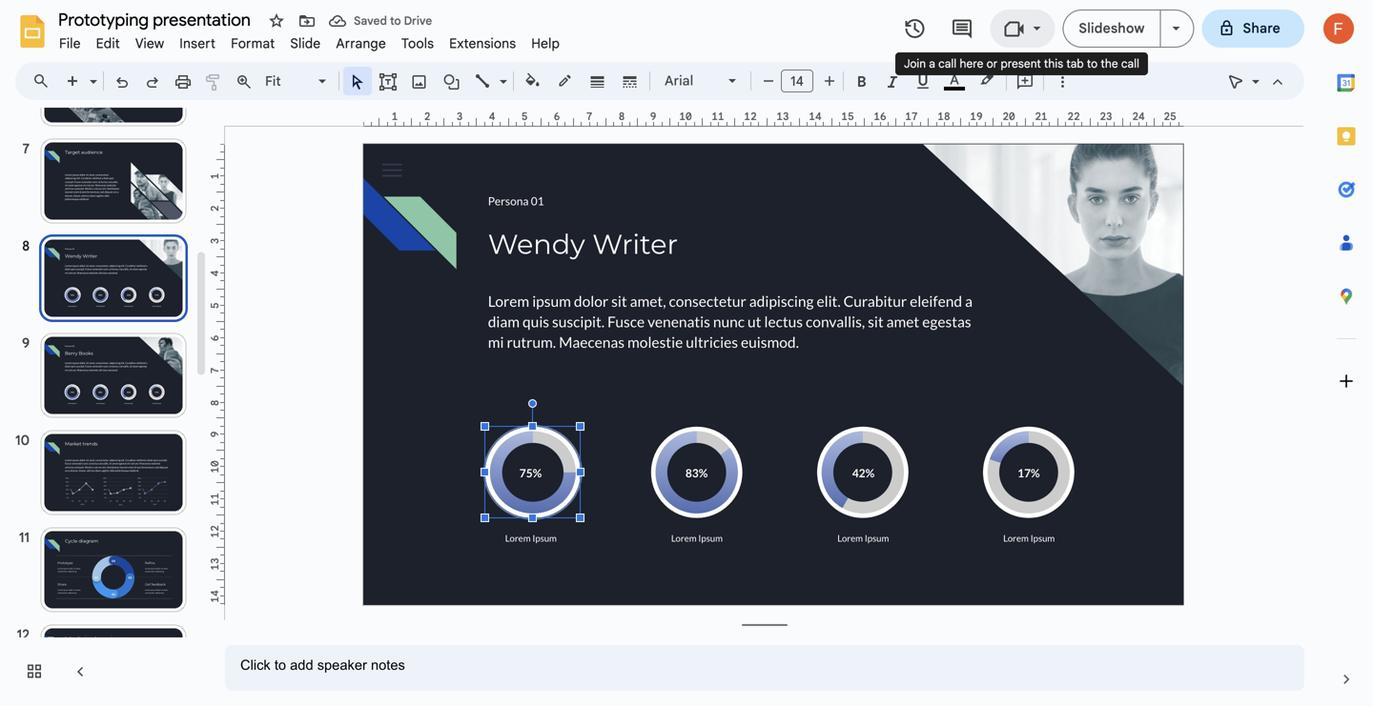 Task type: locate. For each thing, give the bounding box(es) containing it.
to
[[390, 14, 401, 28], [1087, 57, 1098, 71]]

menu bar inside menu bar banner
[[51, 25, 567, 56]]

menu bar
[[51, 25, 567, 56]]

fill color: transparent image
[[522, 68, 544, 92]]

a
[[929, 57, 935, 71]]

tools menu item
[[394, 32, 442, 55]]

slide
[[290, 35, 321, 52]]

Zoom field
[[259, 68, 335, 96]]

to left drive
[[390, 14, 401, 28]]

join
[[904, 57, 926, 71]]

0 horizontal spatial to
[[390, 14, 401, 28]]

join a call here or present this tab to the call
[[904, 57, 1139, 71]]

slide menu item
[[283, 32, 328, 55]]

share button
[[1202, 10, 1304, 48]]

0 vertical spatial to
[[390, 14, 401, 28]]

drive
[[404, 14, 432, 28]]

present
[[1001, 57, 1041, 71]]

navigation
[[0, 0, 233, 707]]

view
[[135, 35, 164, 52]]

1 horizontal spatial call
[[1121, 57, 1139, 71]]

to right tab
[[1087, 57, 1098, 71]]

help
[[531, 35, 560, 52]]

1 horizontal spatial to
[[1087, 57, 1098, 71]]

saved
[[354, 14, 387, 28]]

highlight color image
[[976, 68, 997, 91]]

format menu item
[[223, 32, 283, 55]]

saved to drive button
[[324, 8, 437, 34]]

share
[[1243, 20, 1281, 37]]

slideshow button
[[1063, 10, 1161, 48]]

call right the
[[1121, 57, 1139, 71]]

tab list
[[1320, 56, 1373, 653]]

menu bar containing file
[[51, 25, 567, 56]]

call right a
[[938, 57, 957, 71]]

extensions
[[449, 35, 516, 52]]

edit menu item
[[88, 32, 128, 55]]

1 vertical spatial to
[[1087, 57, 1098, 71]]

Menus field
[[24, 68, 66, 94]]

application
[[0, 0, 1373, 707]]

0 horizontal spatial call
[[938, 57, 957, 71]]

arial
[[665, 72, 693, 89]]

call
[[938, 57, 957, 71], [1121, 57, 1139, 71]]

main toolbar
[[56, 0, 1077, 395]]

or
[[987, 57, 998, 71]]

border color: transparent image
[[554, 68, 576, 92]]

Font size text field
[[782, 70, 812, 92]]

insert menu item
[[172, 32, 223, 55]]



Task type: describe. For each thing, give the bounding box(es) containing it.
edit
[[96, 35, 120, 52]]

file menu item
[[51, 32, 88, 55]]

insert
[[180, 35, 216, 52]]

Star checkbox
[[263, 8, 290, 34]]

here
[[960, 57, 983, 71]]

1 call from the left
[[938, 57, 957, 71]]

font list. arial selected. option
[[665, 68, 717, 94]]

file
[[59, 35, 81, 52]]

shape image
[[441, 68, 463, 94]]

tab list inside menu bar banner
[[1320, 56, 1373, 653]]

view menu item
[[128, 32, 172, 55]]

tools
[[401, 35, 434, 52]]

border dash option
[[619, 68, 641, 94]]

format
[[231, 35, 275, 52]]

extensions menu item
[[442, 32, 524, 55]]

arrange menu item
[[328, 32, 394, 55]]

2 call from the left
[[1121, 57, 1139, 71]]

Font size field
[[781, 70, 821, 97]]

help menu item
[[524, 32, 567, 55]]

saved to drive
[[354, 14, 432, 28]]

insert image image
[[409, 68, 431, 94]]

application containing slideshow
[[0, 0, 1373, 707]]

slideshow
[[1079, 20, 1145, 37]]

Rename text field
[[51, 8, 261, 31]]

border weight option
[[587, 68, 609, 94]]

this
[[1044, 57, 1063, 71]]

presentation options image
[[1172, 27, 1180, 31]]

Zoom text field
[[262, 68, 316, 94]]

menu bar banner
[[0, 0, 1373, 707]]

mode and view toolbar
[[1220, 62, 1293, 100]]

to inside button
[[390, 14, 401, 28]]

tab
[[1066, 57, 1084, 71]]

text color image
[[944, 68, 965, 91]]

the
[[1101, 57, 1118, 71]]

arrange
[[336, 35, 386, 52]]



Task type: vqa. For each thing, say whether or not it's contained in the screenshot.
ADD
no



